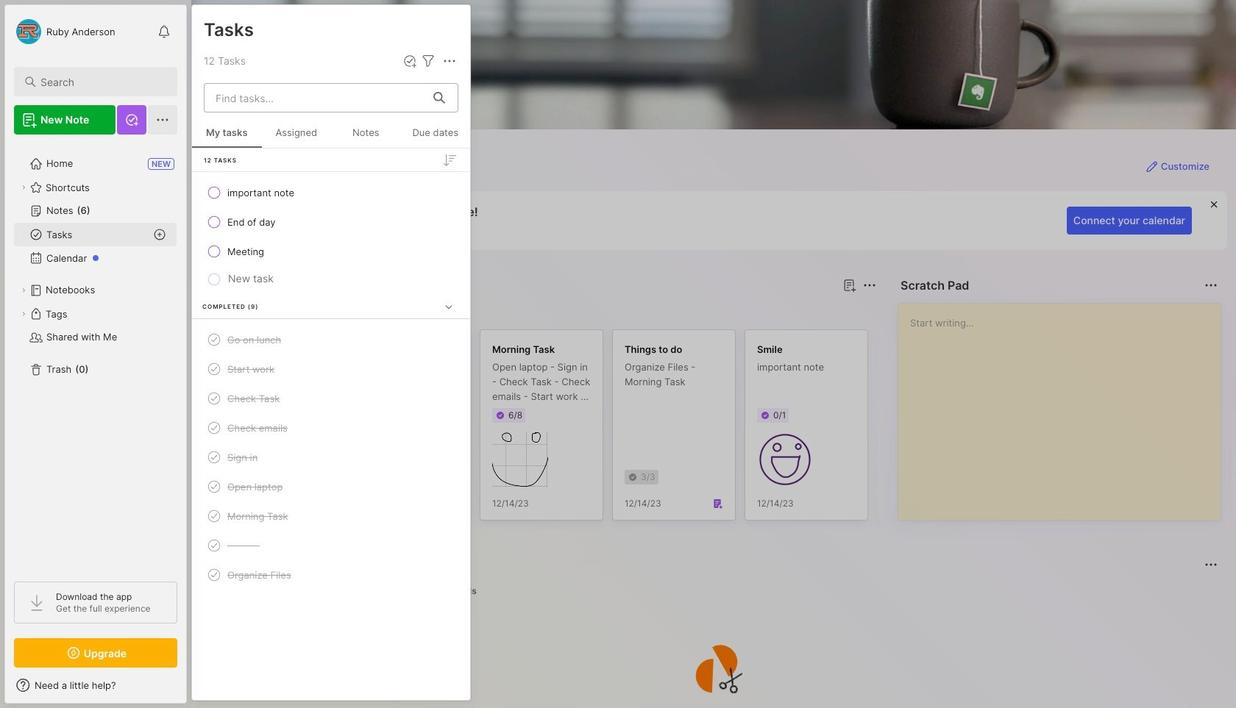 Task type: locate. For each thing, give the bounding box(es) containing it.
1 horizontal spatial thumbnail image
[[757, 432, 813, 488]]

Account field
[[14, 17, 115, 46]]

10 row from the top
[[198, 504, 465, 530]]

7 cell
[[227, 539, 260, 554]]

9 row from the top
[[198, 474, 465, 501]]

0 vertical spatial tab list
[[218, 303, 875, 321]]

row
[[198, 180, 465, 206], [198, 209, 465, 236], [198, 239, 465, 265], [198, 327, 465, 353], [198, 356, 465, 383], [198, 386, 465, 412], [198, 415, 465, 442], [198, 445, 465, 471], [198, 474, 465, 501], [198, 504, 465, 530], [198, 533, 465, 559], [198, 562, 465, 589]]

More actions and view options field
[[437, 52, 459, 70]]

5 row from the top
[[198, 356, 465, 383]]

go on lunch 0 cell
[[227, 333, 281, 347]]

WHAT'S NEW field
[[5, 674, 186, 698]]

1 vertical spatial tab list
[[218, 583, 1216, 601]]

row group
[[192, 149, 470, 601], [215, 330, 1143, 530]]

7 row from the top
[[198, 415, 465, 442]]

thumbnail image
[[492, 432, 548, 488], [757, 432, 813, 488]]

None search field
[[40, 73, 164, 91]]

2 row from the top
[[198, 209, 465, 236]]

tab list
[[218, 303, 875, 321], [218, 583, 1216, 601]]

Search text field
[[40, 75, 164, 89]]

1 row from the top
[[198, 180, 465, 206]]

tab
[[218, 303, 261, 321], [267, 303, 327, 321], [398, 583, 437, 601], [442, 583, 483, 601]]

morning task 6 cell
[[227, 509, 288, 524]]

3 row from the top
[[198, 239, 465, 265]]

Find tasks… text field
[[207, 86, 425, 110]]

important note 0 cell
[[227, 186, 294, 200]]

0 horizontal spatial thumbnail image
[[492, 432, 548, 488]]

expand tags image
[[19, 310, 28, 319]]

more actions and view options image
[[441, 52, 459, 70]]

6 row from the top
[[198, 386, 465, 412]]

organize files 8 cell
[[227, 568, 291, 583]]

main element
[[0, 0, 191, 709]]

Filter tasks field
[[420, 52, 437, 70]]

tree
[[5, 144, 186, 569]]



Task type: vqa. For each thing, say whether or not it's contained in the screenshot.
"Close" icon
no



Task type: describe. For each thing, give the bounding box(es) containing it.
start work 1 cell
[[227, 362, 275, 377]]

2 tab list from the top
[[218, 583, 1216, 601]]

2 thumbnail image from the left
[[757, 432, 813, 488]]

none search field inside main element
[[40, 73, 164, 91]]

11 row from the top
[[198, 533, 465, 559]]

sort options image
[[441, 151, 459, 169]]

Start writing… text field
[[911, 304, 1221, 509]]

collapse 01_completed image
[[442, 300, 456, 314]]

click to collapse image
[[186, 682, 197, 699]]

meeting 2 cell
[[227, 244, 264, 259]]

Sort options field
[[441, 151, 459, 169]]

new task image
[[403, 54, 417, 68]]

check task 2 cell
[[227, 392, 280, 406]]

1 tab list from the top
[[218, 303, 875, 321]]

4 row from the top
[[198, 327, 465, 353]]

sign in 4 cell
[[227, 451, 258, 465]]

open laptop 5 cell
[[227, 480, 283, 495]]

filter tasks image
[[420, 52, 437, 70]]

1 thumbnail image from the left
[[492, 432, 548, 488]]

8 row from the top
[[198, 445, 465, 471]]

12 row from the top
[[198, 562, 465, 589]]

tree inside main element
[[5, 144, 186, 569]]

end of day 1 cell
[[227, 215, 276, 230]]

check emails 3 cell
[[227, 421, 288, 436]]

expand notebooks image
[[19, 286, 28, 295]]



